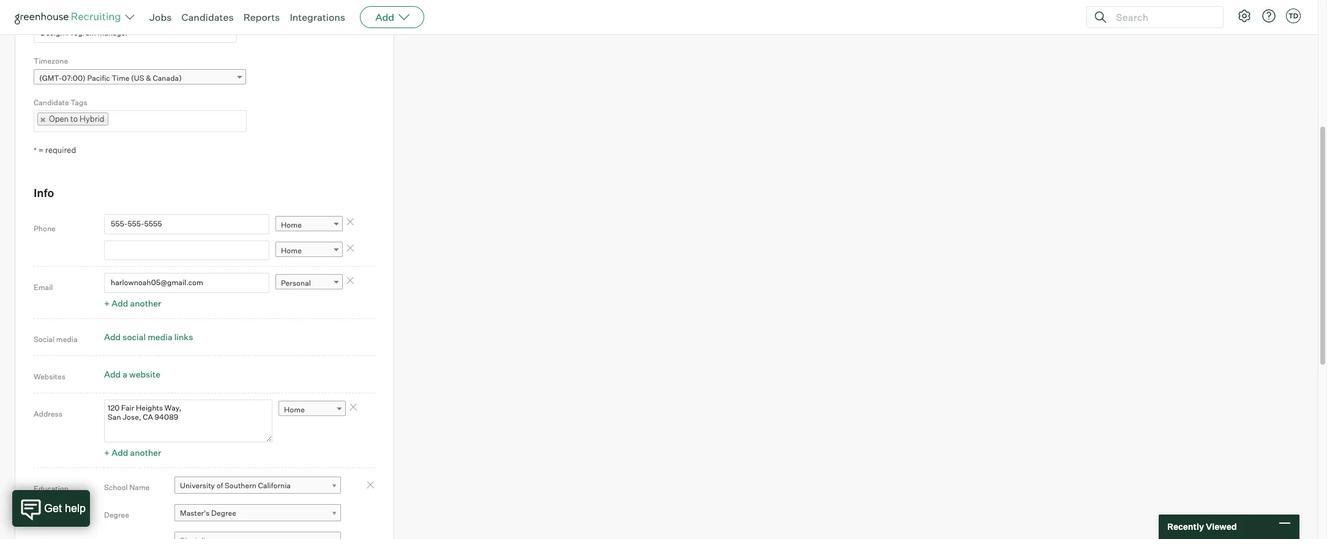 Task type: describe. For each thing, give the bounding box(es) containing it.
add social media links
[[104, 331, 193, 342]]

canada)
[[153, 73, 182, 82]]

education
[[34, 484, 69, 493]]

add for add
[[375, 11, 394, 23]]

another for email
[[130, 298, 161, 308]]

+ add another for email
[[104, 298, 161, 308]]

reports link
[[243, 11, 280, 23]]

add button
[[360, 6, 424, 28]]

of
[[216, 481, 223, 491]]

hybrid
[[80, 114, 104, 124]]

1 vertical spatial home link
[[275, 242, 343, 260]]

timezone
[[34, 56, 68, 66]]

add for add social media links
[[104, 331, 121, 342]]

1 horizontal spatial degree
[[211, 509, 236, 518]]

+ add another for address
[[104, 447, 161, 458]]

master's
[[180, 509, 210, 518]]

social
[[123, 331, 146, 342]]

&
[[146, 73, 151, 82]]

university
[[180, 481, 215, 491]]

add a website link
[[104, 369, 160, 379]]

school name
[[104, 483, 150, 492]]

* = required
[[34, 145, 76, 155]]

0 horizontal spatial degree
[[104, 511, 129, 520]]

time
[[112, 73, 129, 82]]

+ for address
[[104, 447, 110, 458]]

social media
[[34, 335, 77, 344]]

name
[[129, 483, 150, 492]]

personal
[[281, 279, 311, 288]]

southern
[[225, 481, 257, 491]]

(gmt-07:00) pacific time (us & canada)
[[39, 73, 182, 82]]

add a website
[[104, 369, 160, 379]]

+ add another link for address
[[104, 447, 161, 458]]

candidates link
[[182, 11, 234, 23]]

california
[[258, 481, 291, 491]]

master's degree link
[[174, 505, 341, 522]]

a
[[123, 369, 127, 379]]

home for address
[[284, 405, 305, 414]]

recently
[[1167, 522, 1204, 532]]

integrations link
[[290, 11, 345, 23]]

social
[[34, 335, 55, 344]]

td button
[[1284, 6, 1303, 26]]

+ add another link for email
[[104, 298, 161, 308]]

add social media links link
[[104, 331, 193, 342]]



Task type: vqa. For each thing, say whether or not it's contained in the screenshot.
the bottommost the + Add another
yes



Task type: locate. For each thing, give the bounding box(es) containing it.
0 vertical spatial home
[[281, 220, 302, 229]]

2 another from the top
[[130, 447, 161, 458]]

home
[[281, 220, 302, 229], [281, 246, 302, 255], [284, 405, 305, 414]]

1 horizontal spatial media
[[148, 331, 172, 342]]

+ add another link up social
[[104, 298, 161, 308]]

degree down of
[[211, 509, 236, 518]]

home link for phone
[[275, 216, 343, 234]]

integrations
[[290, 11, 345, 23]]

+ add another up social
[[104, 298, 161, 308]]

personal link
[[275, 274, 343, 292]]

2 vertical spatial home
[[284, 405, 305, 414]]

2 + add another link from the top
[[104, 447, 161, 458]]

required
[[45, 145, 76, 155]]

website
[[129, 369, 160, 379]]

recently viewed
[[1167, 522, 1237, 532]]

another up add social media links
[[130, 298, 161, 308]]

1 + add another link from the top
[[104, 298, 161, 308]]

configure image
[[1237, 9, 1252, 23]]

add
[[375, 11, 394, 23], [112, 298, 128, 308], [104, 331, 121, 342], [104, 369, 121, 379], [112, 447, 128, 458]]

0 vertical spatial +
[[104, 298, 110, 308]]

media right social
[[56, 335, 77, 344]]

media
[[148, 331, 172, 342], [56, 335, 77, 344]]

viewed
[[1206, 522, 1237, 532]]

master's degree
[[180, 509, 236, 518]]

+
[[104, 298, 110, 308], [104, 447, 110, 458]]

address
[[34, 409, 62, 418]]

reports
[[243, 11, 280, 23]]

+ add another up school name
[[104, 447, 161, 458]]

+ add another
[[104, 298, 161, 308], [104, 447, 161, 458]]

home for phone
[[281, 220, 302, 229]]

2 + from the top
[[104, 447, 110, 458]]

1 + add another from the top
[[104, 298, 161, 308]]

2 + add another from the top
[[104, 447, 161, 458]]

1 vertical spatial +
[[104, 447, 110, 458]]

07:00)
[[62, 73, 86, 82]]

open
[[49, 114, 69, 124]]

1 another from the top
[[130, 298, 161, 308]]

another
[[130, 298, 161, 308], [130, 447, 161, 458]]

current title
[[34, 11, 77, 20]]

degree
[[211, 509, 236, 518], [104, 511, 129, 520]]

0 vertical spatial + add another
[[104, 298, 161, 308]]

+ up school
[[104, 447, 110, 458]]

pacific
[[87, 73, 110, 82]]

jobs link
[[149, 11, 172, 23]]

home link
[[275, 216, 343, 234], [275, 242, 343, 260], [279, 401, 346, 419]]

tags
[[71, 98, 87, 107]]

phone
[[34, 224, 56, 233]]

candidate tags
[[34, 98, 87, 107]]

+ for email
[[104, 298, 110, 308]]

Search text field
[[1113, 8, 1212, 26]]

add for add a website
[[104, 369, 121, 379]]

0 vertical spatial home link
[[275, 216, 343, 234]]

None text field
[[34, 23, 237, 43], [108, 112, 120, 131], [104, 214, 269, 234], [104, 240, 269, 260], [34, 23, 237, 43], [108, 112, 120, 131], [104, 214, 269, 234], [104, 240, 269, 260]]

(gmt-
[[39, 73, 62, 82]]

+ add another link
[[104, 298, 161, 308], [104, 447, 161, 458]]

(us
[[131, 73, 144, 82]]

jobs
[[149, 11, 172, 23]]

current
[[34, 11, 60, 20]]

1 vertical spatial + add another
[[104, 447, 161, 458]]

school
[[104, 483, 128, 492]]

to
[[70, 114, 78, 124]]

candidates
[[182, 11, 234, 23]]

td button
[[1286, 9, 1301, 23]]

1 + from the top
[[104, 298, 110, 308]]

another up name
[[130, 447, 161, 458]]

0 vertical spatial another
[[130, 298, 161, 308]]

+ add another link up school name
[[104, 447, 161, 458]]

media left links
[[148, 331, 172, 342]]

1 vertical spatial home
[[281, 246, 302, 255]]

email
[[34, 283, 53, 292]]

home link for address
[[279, 401, 346, 419]]

add inside popup button
[[375, 11, 394, 23]]

university of southern california link
[[174, 477, 341, 495]]

candidate
[[34, 98, 69, 107]]

greenhouse recruiting image
[[15, 10, 125, 24]]

info
[[34, 186, 54, 199]]

degree down school
[[104, 511, 129, 520]]

td
[[1289, 12, 1298, 20]]

*
[[34, 146, 37, 155]]

None text field
[[104, 273, 269, 293], [104, 399, 272, 442], [104, 273, 269, 293], [104, 399, 272, 442]]

0 vertical spatial + add another link
[[104, 298, 161, 308]]

links
[[174, 331, 193, 342]]

(gmt-07:00) pacific time (us & canada) link
[[34, 69, 246, 87]]

websites
[[34, 372, 65, 381]]

open to hybrid
[[49, 114, 104, 124]]

another for address
[[130, 447, 161, 458]]

+ up add social media links link
[[104, 298, 110, 308]]

0 horizontal spatial media
[[56, 335, 77, 344]]

1 vertical spatial + add another link
[[104, 447, 161, 458]]

title
[[61, 11, 77, 20]]

=
[[38, 145, 44, 155]]

1 vertical spatial another
[[130, 447, 161, 458]]

university of southern california
[[180, 481, 291, 491]]

2 vertical spatial home link
[[279, 401, 346, 419]]



